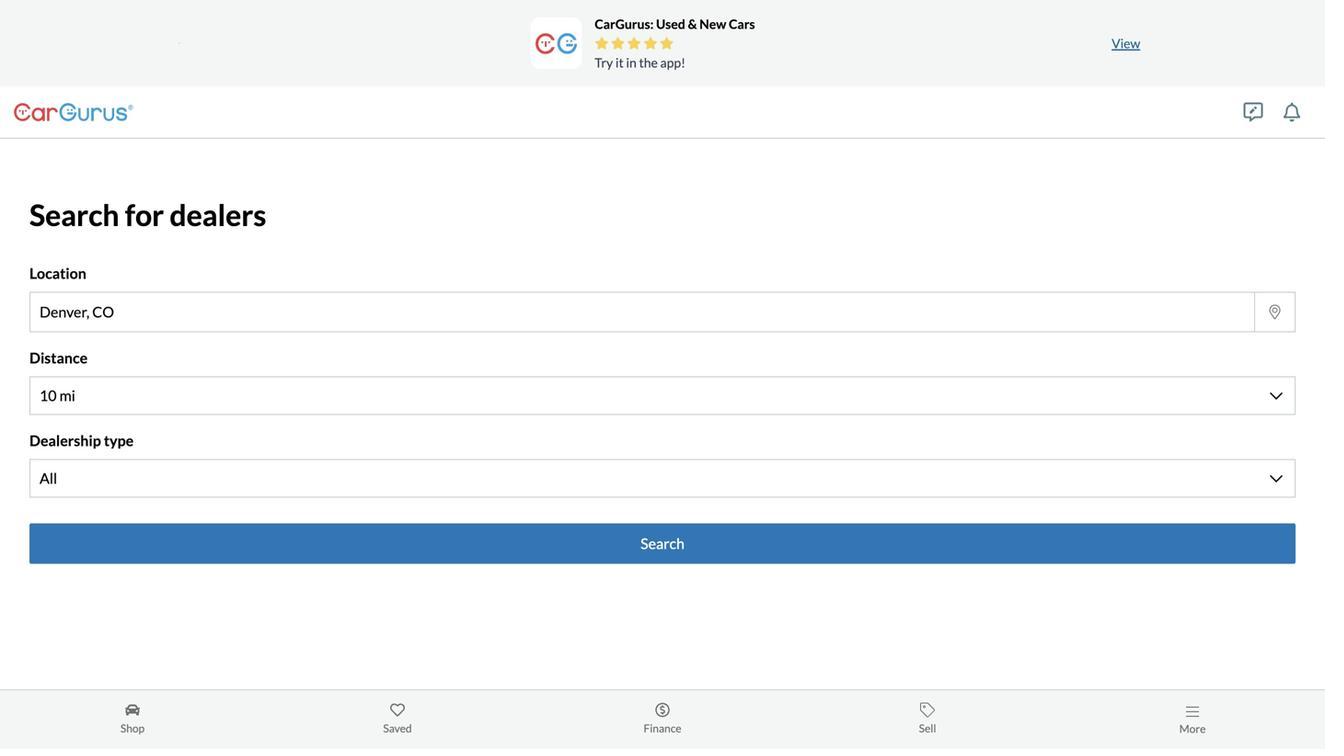 Task type: vqa. For each thing, say whether or not it's contained in the screenshot.
Used
yes



Task type: locate. For each thing, give the bounding box(es) containing it.
search for dealers
[[29, 197, 266, 233]]

view link
[[1099, 23, 1153, 64]]

1 vertical spatial search
[[641, 535, 685, 553]]

cargurus logo homepage link image
[[14, 94, 133, 131]]

it
[[616, 55, 624, 70]]

try it in the app!
[[595, 55, 685, 70]]

the
[[639, 55, 658, 70]]

search inside button
[[641, 535, 685, 553]]

0 horizontal spatial search
[[29, 197, 119, 233]]

cargurus logo homepage link link
[[14, 94, 133, 131]]

search for search
[[641, 535, 685, 553]]

1 horizontal spatial search
[[641, 535, 685, 553]]

search for search for dealers
[[29, 197, 119, 233]]

find my location image
[[1266, 305, 1284, 320]]

cargurus: used & new cars
[[595, 16, 755, 32]]

search
[[29, 197, 119, 233], [641, 535, 685, 553]]

more
[[1179, 723, 1206, 736]]

saved link
[[265, 700, 530, 741]]

dealership
[[29, 432, 101, 450]]

open notifications navigation icon image
[[1282, 103, 1302, 122]]

try
[[595, 55, 613, 70]]

add a car review image
[[1244, 103, 1263, 122]]

0 vertical spatial search
[[29, 197, 119, 233]]

sell link
[[795, 700, 1060, 741]]

app!
[[660, 55, 685, 70]]

dealership type
[[29, 432, 134, 450]]



Task type: describe. For each thing, give the bounding box(es) containing it.
type
[[104, 432, 134, 450]]

view
[[1112, 35, 1140, 51]]

shop link
[[0, 700, 265, 741]]

sell
[[919, 722, 936, 736]]

finance link
[[530, 700, 795, 741]]

saved
[[383, 722, 412, 736]]

search button
[[29, 524, 1296, 564]]

shop
[[120, 722, 145, 736]]

for
[[125, 197, 164, 233]]

Location text field
[[30, 293, 1254, 332]]

cars
[[729, 16, 755, 32]]

finance
[[644, 722, 681, 736]]

cargurus:
[[595, 16, 654, 32]]

more button
[[1060, 700, 1325, 741]]

used
[[656, 16, 685, 32]]

new
[[699, 16, 726, 32]]

&
[[688, 16, 697, 32]]

location
[[29, 264, 86, 282]]

distance
[[29, 349, 88, 367]]

dealers
[[170, 197, 266, 233]]

in
[[626, 55, 637, 70]]



